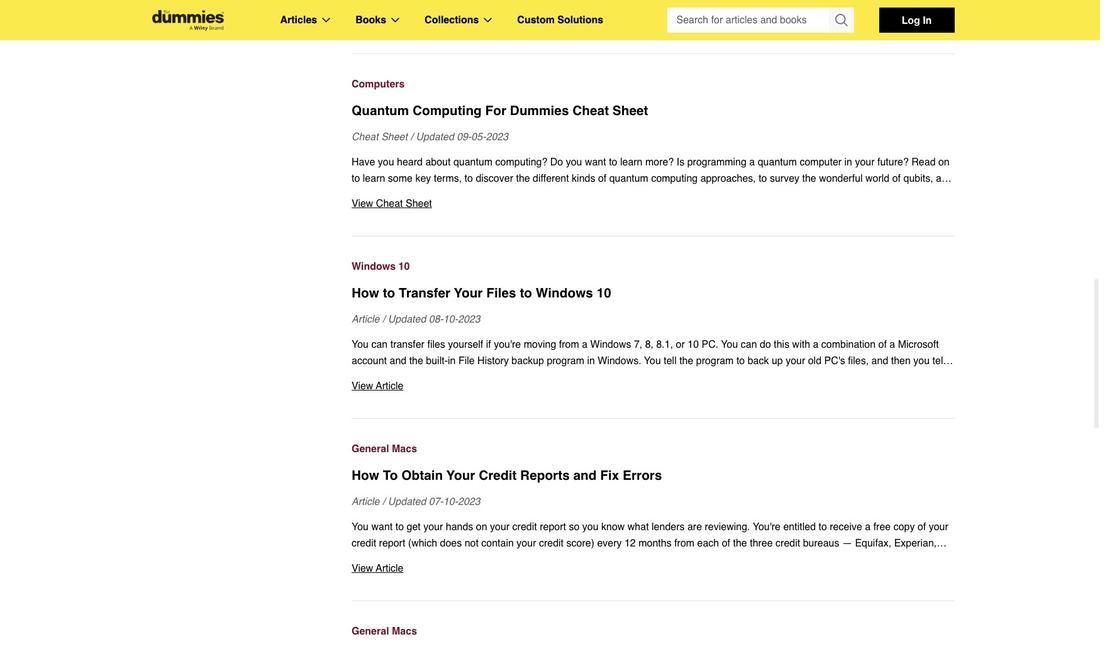 Task type: describe. For each thing, give the bounding box(es) containing it.
is
[[677, 157, 685, 168]]

how to transfer your files to windows 10
[[352, 286, 611, 301]]

a
[[749, 157, 755, 168]]

article / updated 07-10-2023
[[352, 496, 480, 508]]

general for 1st general macs "link" from the bottom of the page
[[352, 626, 389, 637]]

1 view article from the top
[[352, 16, 404, 27]]

updated for obtain
[[388, 496, 426, 508]]

errors
[[623, 468, 662, 483]]

to
[[383, 468, 398, 483]]

cheat sheet / updated 09-05-2023
[[352, 131, 508, 143]]

fix
[[600, 468, 619, 483]]

quantum computing for dummies cheat sheet
[[352, 103, 648, 118]]

have you heard about quantum computing? do you want to learn more? is programming a quantum computer in your future? read on to learn some key terms, to discover the different kinds of quantum computing approaches, to survey the wonderful world of qubits, and to learn how to get yourself some class. (one or more online classes, that is.) view cheat sheet
[[352, 157, 953, 209]]

how for how to obtain your credit reports and fix errors
[[352, 468, 379, 483]]

0 horizontal spatial and
[[573, 468, 597, 483]]

0 vertical spatial learn
[[620, 157, 643, 168]]

view article link for how to transfer your files to windows 10
[[352, 378, 955, 394]]

05-
[[471, 131, 486, 143]]

log in
[[902, 14, 932, 26]]

08-
[[429, 314, 443, 325]]

more
[[568, 189, 591, 201]]

class.
[[503, 189, 528, 201]]

articles
[[280, 14, 317, 26]]

view for first view article link
[[352, 16, 373, 27]]

computing
[[413, 103, 482, 118]]

files
[[486, 286, 516, 301]]

approaches,
[[701, 173, 756, 184]]

terms,
[[434, 173, 462, 184]]

for
[[485, 103, 506, 118]]

in
[[845, 157, 852, 168]]

books
[[356, 14, 386, 26]]

world
[[866, 173, 890, 184]]

0 vertical spatial updated
[[416, 131, 454, 143]]

solutions
[[558, 14, 603, 26]]

Search for articles and books text field
[[667, 8, 830, 33]]

1 horizontal spatial 10
[[597, 286, 611, 301]]

computing
[[651, 173, 698, 184]]

and inside have you heard about quantum computing? do you want to learn more? is programming a quantum computer in your future? read on to learn some key terms, to discover the different kinds of quantum computing approaches, to survey the wonderful world of qubits, and to learn how to get yourself some class. (one or more online classes, that is.) view cheat sheet
[[936, 173, 953, 184]]

view for view article link for how to transfer your files to windows 10
[[352, 381, 373, 392]]

1 you from the left
[[378, 157, 394, 168]]

that
[[663, 189, 680, 201]]

0 horizontal spatial some
[[388, 173, 413, 184]]

computer
[[800, 157, 842, 168]]

your for obtain
[[447, 468, 475, 483]]

how to obtain your credit reports and fix errors
[[352, 468, 662, 483]]

1 vertical spatial sheet
[[381, 131, 408, 143]]

computers link
[[352, 76, 955, 92]]

1 horizontal spatial some
[[475, 189, 500, 201]]

1 general macs from the top
[[352, 444, 417, 455]]

windows 10
[[352, 261, 410, 272]]

heard
[[397, 157, 423, 168]]

obtain
[[402, 468, 443, 483]]

key
[[415, 173, 431, 184]]

1 vertical spatial learn
[[363, 173, 385, 184]]

reports
[[520, 468, 570, 483]]

view article for to
[[352, 381, 404, 392]]

transfer
[[399, 286, 451, 301]]

classes,
[[624, 189, 660, 201]]

1 general macs link from the top
[[352, 441, 955, 457]]

kinds
[[572, 173, 595, 184]]

quantum computing for dummies cheat sheet link
[[352, 101, 955, 120]]

open article categories image
[[322, 18, 330, 23]]

custom
[[517, 14, 555, 26]]

macs for 1st general macs "link" from the bottom of the page
[[392, 626, 417, 637]]

sheet inside quantum computing for dummies cheat sheet link
[[613, 103, 648, 118]]

programming
[[687, 157, 747, 168]]

custom solutions
[[517, 14, 603, 26]]

sheet inside have you heard about quantum computing? do you want to learn more? is programming a quantum computer in your future? read on to learn some key terms, to discover the different kinds of quantum computing approaches, to survey the wonderful world of qubits, and to learn how to get yourself some class. (one or more online classes, that is.) view cheat sheet
[[406, 198, 432, 209]]

cheat inside have you heard about quantum computing? do you want to learn more? is programming a quantum computer in your future? read on to learn some key terms, to discover the different kinds of quantum computing approaches, to survey the wonderful world of qubits, and to learn how to get yourself some class. (one or more online classes, that is.) view cheat sheet
[[376, 198, 403, 209]]

your for transfer
[[454, 286, 483, 301]]

2023 for credit
[[458, 496, 480, 508]]



Task type: locate. For each thing, give the bounding box(es) containing it.
general
[[352, 444, 389, 455], [352, 626, 389, 637]]

1 horizontal spatial you
[[566, 157, 582, 168]]

1 how from the top
[[352, 286, 379, 301]]

2 10- from the top
[[443, 496, 458, 508]]

cookie consent banner dialog
[[0, 604, 1100, 649]]

have
[[352, 157, 375, 168]]

on
[[939, 157, 950, 168]]

0 vertical spatial 2023
[[486, 131, 508, 143]]

2 the from the left
[[802, 173, 816, 184]]

macs
[[392, 444, 417, 455], [392, 626, 417, 637]]

1 vertical spatial general
[[352, 626, 389, 637]]

survey
[[770, 173, 800, 184]]

article / updated 08-10-2023
[[352, 314, 480, 325]]

how to obtain your credit reports and fix errors link
[[352, 466, 955, 485]]

quantum up classes,
[[609, 173, 649, 184]]

your left credit
[[447, 468, 475, 483]]

1 vertical spatial view article link
[[352, 378, 955, 394]]

1 view article link from the top
[[352, 13, 955, 30]]

0 vertical spatial 10
[[399, 261, 410, 272]]

or
[[556, 189, 565, 201]]

1 vertical spatial updated
[[388, 314, 426, 325]]

3 view article from the top
[[352, 563, 404, 574]]

10 up 'transfer'
[[399, 261, 410, 272]]

2 how from the top
[[352, 468, 379, 483]]

sheet down the key
[[406, 198, 432, 209]]

2 vertical spatial sheet
[[406, 198, 432, 209]]

0 vertical spatial general macs link
[[352, 441, 955, 457]]

1 vertical spatial view article
[[352, 381, 404, 392]]

09-
[[457, 131, 471, 143]]

learn left how
[[363, 189, 385, 201]]

read
[[912, 157, 936, 168]]

10- for transfer
[[443, 314, 458, 325]]

3 view article link from the top
[[352, 561, 955, 577]]

10- for obtain
[[443, 496, 458, 508]]

updated for transfer
[[388, 314, 426, 325]]

2 view from the top
[[352, 198, 373, 209]]

cheat right dummies on the top of page
[[573, 103, 609, 118]]

2 vertical spatial cheat
[[376, 198, 403, 209]]

1 vertical spatial your
[[447, 468, 475, 483]]

0 vertical spatial sheet
[[613, 103, 648, 118]]

2023 right 07-
[[458, 496, 480, 508]]

article for how to obtain your credit reports and fix errors's view article link
[[376, 563, 404, 574]]

article for first view article link
[[376, 16, 404, 27]]

2023 down how to transfer your files to windows 10
[[458, 314, 480, 325]]

discover
[[476, 173, 513, 184]]

2 of from the left
[[892, 173, 901, 184]]

your
[[855, 157, 875, 168]]

general macs
[[352, 444, 417, 455], [352, 626, 417, 637]]

collections
[[425, 14, 479, 26]]

want
[[585, 157, 606, 168]]

4 view from the top
[[352, 563, 373, 574]]

how for how to transfer your files to windows 10
[[352, 286, 379, 301]]

your
[[454, 286, 483, 301], [447, 468, 475, 483]]

open book categories image
[[391, 18, 400, 23]]

10- down how to obtain your credit reports and fix errors
[[443, 496, 458, 508]]

cheat
[[573, 103, 609, 118], [352, 131, 379, 143], [376, 198, 403, 209]]

1 vertical spatial and
[[573, 468, 597, 483]]

quantum up survey
[[758, 157, 797, 168]]

your left files
[[454, 286, 483, 301]]

logo image
[[146, 10, 230, 31]]

cheat left get
[[376, 198, 403, 209]]

2 view article link from the top
[[352, 378, 955, 394]]

10
[[399, 261, 410, 272], [597, 286, 611, 301]]

1 the from the left
[[516, 173, 530, 184]]

07-
[[429, 496, 443, 508]]

1 view from the top
[[352, 16, 373, 27]]

0 horizontal spatial quantum
[[454, 157, 493, 168]]

1 horizontal spatial and
[[936, 173, 953, 184]]

1 vertical spatial 10-
[[443, 496, 458, 508]]

0 vertical spatial how
[[352, 286, 379, 301]]

1 horizontal spatial of
[[892, 173, 901, 184]]

2 macs from the top
[[392, 626, 417, 637]]

view for how to obtain your credit reports and fix errors's view article link
[[352, 563, 373, 574]]

the down computer
[[802, 173, 816, 184]]

(one
[[531, 189, 554, 201]]

1 vertical spatial 10
[[597, 286, 611, 301]]

how down windows 10
[[352, 286, 379, 301]]

0 horizontal spatial windows
[[352, 261, 396, 272]]

0 vertical spatial general
[[352, 444, 389, 455]]

windows 10 link
[[352, 259, 955, 275]]

1 horizontal spatial the
[[802, 173, 816, 184]]

wonderful
[[819, 173, 863, 184]]

how to transfer your files to windows 10 link
[[352, 284, 955, 303]]

how
[[352, 286, 379, 301], [352, 468, 379, 483]]

1 macs from the top
[[392, 444, 417, 455]]

2 general from the top
[[352, 626, 389, 637]]

0 horizontal spatial of
[[598, 173, 607, 184]]

view
[[352, 16, 373, 27], [352, 198, 373, 209], [352, 381, 373, 392], [352, 563, 373, 574]]

and left fix
[[573, 468, 597, 483]]

1 vertical spatial general macs
[[352, 626, 417, 637]]

sheet up heard at the left
[[381, 131, 408, 143]]

1 horizontal spatial quantum
[[609, 173, 649, 184]]

2 vertical spatial view article link
[[352, 561, 955, 577]]

the down computing?
[[516, 173, 530, 184]]

log
[[902, 14, 920, 26]]

you right "do"
[[566, 157, 582, 168]]

view cheat sheet link
[[352, 196, 955, 212]]

log in link
[[879, 8, 955, 33]]

0 vertical spatial your
[[454, 286, 483, 301]]

to
[[609, 157, 617, 168], [352, 173, 360, 184], [465, 173, 473, 184], [759, 173, 767, 184], [352, 189, 360, 201], [409, 189, 418, 201], [383, 286, 395, 301], [520, 286, 532, 301]]

0 vertical spatial windows
[[352, 261, 396, 272]]

about
[[426, 157, 451, 168]]

10 down windows 10 link
[[597, 286, 611, 301]]

2 vertical spatial learn
[[363, 189, 385, 201]]

2 vertical spatial view article
[[352, 563, 404, 574]]

1 general from the top
[[352, 444, 389, 455]]

cheat up have
[[352, 131, 379, 143]]

view article for to
[[352, 563, 404, 574]]

2023 down for
[[486, 131, 508, 143]]

sheet down computers link
[[613, 103, 648, 118]]

0 vertical spatial 10-
[[443, 314, 458, 325]]

updated left 07-
[[388, 496, 426, 508]]

0 vertical spatial view article link
[[352, 13, 955, 30]]

general macs link
[[352, 441, 955, 457], [352, 623, 955, 640]]

qubits,
[[904, 173, 933, 184]]

2 vertical spatial /
[[382, 496, 385, 508]]

view article
[[352, 16, 404, 27], [352, 381, 404, 392], [352, 563, 404, 574]]

updated left 08-
[[388, 314, 426, 325]]

1 vertical spatial 2023
[[458, 314, 480, 325]]

10-
[[443, 314, 458, 325], [443, 496, 458, 508]]

2 vertical spatial 2023
[[458, 496, 480, 508]]

quantum
[[352, 103, 409, 118]]

1 vertical spatial cheat
[[352, 131, 379, 143]]

learn
[[620, 157, 643, 168], [363, 173, 385, 184], [363, 189, 385, 201]]

0 vertical spatial cheat
[[573, 103, 609, 118]]

2 view article from the top
[[352, 381, 404, 392]]

and
[[936, 173, 953, 184], [573, 468, 597, 483]]

the
[[516, 173, 530, 184], [802, 173, 816, 184]]

/ up heard at the left
[[410, 131, 413, 143]]

online
[[594, 189, 621, 201]]

windows
[[352, 261, 396, 272], [536, 286, 593, 301]]

how left to on the left bottom of page
[[352, 468, 379, 483]]

of up online
[[598, 173, 607, 184]]

/ down to on the left bottom of page
[[382, 496, 385, 508]]

1 vertical spatial some
[[475, 189, 500, 201]]

macs for first general macs "link" from the top of the page
[[392, 444, 417, 455]]

general for first general macs "link" from the top of the page
[[352, 444, 389, 455]]

and down on
[[936, 173, 953, 184]]

computing?
[[495, 157, 548, 168]]

sheet
[[613, 103, 648, 118], [381, 131, 408, 143], [406, 198, 432, 209]]

of
[[598, 173, 607, 184], [892, 173, 901, 184]]

1 horizontal spatial windows
[[536, 286, 593, 301]]

custom solutions link
[[517, 12, 603, 28]]

learn down have
[[363, 173, 385, 184]]

some down discover
[[475, 189, 500, 201]]

1 10- from the top
[[443, 314, 458, 325]]

0 vertical spatial general macs
[[352, 444, 417, 455]]

2 general macs link from the top
[[352, 623, 955, 640]]

updated up about
[[416, 131, 454, 143]]

1 vertical spatial windows
[[536, 286, 593, 301]]

1 vertical spatial macs
[[392, 626, 417, 637]]

computers
[[352, 79, 405, 90]]

some up how
[[388, 173, 413, 184]]

2023
[[486, 131, 508, 143], [458, 314, 480, 325], [458, 496, 480, 508]]

0 vertical spatial and
[[936, 173, 953, 184]]

/
[[410, 131, 413, 143], [382, 314, 385, 325], [382, 496, 385, 508]]

future?
[[878, 157, 909, 168]]

open collections list image
[[484, 18, 492, 23]]

of down future?
[[892, 173, 901, 184]]

1 vertical spatial how
[[352, 468, 379, 483]]

0 vertical spatial macs
[[392, 444, 417, 455]]

/ for to
[[382, 496, 385, 508]]

0 vertical spatial view article
[[352, 16, 404, 27]]

learn left more?
[[620, 157, 643, 168]]

group
[[667, 8, 854, 33]]

0 vertical spatial some
[[388, 173, 413, 184]]

0 horizontal spatial you
[[378, 157, 394, 168]]

in
[[923, 14, 932, 26]]

1 of from the left
[[598, 173, 607, 184]]

1 vertical spatial general macs link
[[352, 623, 955, 640]]

2023 for files
[[458, 314, 480, 325]]

quantum
[[454, 157, 493, 168], [758, 157, 797, 168], [609, 173, 649, 184]]

/ left 08-
[[382, 314, 385, 325]]

yourself
[[437, 189, 473, 201]]

article for view article link for how to transfer your files to windows 10
[[376, 381, 404, 392]]

dummies
[[510, 103, 569, 118]]

how
[[388, 189, 406, 201]]

credit
[[479, 468, 517, 483]]

do
[[550, 157, 563, 168]]

view inside have you heard about quantum computing? do you want to learn more? is programming a quantum computer in your future? read on to learn some key terms, to discover the different kinds of quantum computing approaches, to survey the wonderful world of qubits, and to learn how to get yourself some class. (one or more online classes, that is.) view cheat sheet
[[352, 198, 373, 209]]

2 you from the left
[[566, 157, 582, 168]]

you right have
[[378, 157, 394, 168]]

3 view from the top
[[352, 381, 373, 392]]

quantum down 05- at left
[[454, 157, 493, 168]]

1 vertical spatial /
[[382, 314, 385, 325]]

0 horizontal spatial the
[[516, 173, 530, 184]]

get
[[420, 189, 434, 201]]

is.)
[[682, 189, 696, 201]]

0 horizontal spatial 10
[[399, 261, 410, 272]]

more?
[[645, 157, 674, 168]]

2 vertical spatial updated
[[388, 496, 426, 508]]

you
[[378, 157, 394, 168], [566, 157, 582, 168]]

10- down 'transfer'
[[443, 314, 458, 325]]

2 horizontal spatial quantum
[[758, 157, 797, 168]]

/ for to
[[382, 314, 385, 325]]

0 vertical spatial /
[[410, 131, 413, 143]]

different
[[533, 173, 569, 184]]

2 general macs from the top
[[352, 626, 417, 637]]

view article link for how to obtain your credit reports and fix errors
[[352, 561, 955, 577]]



Task type: vqa. For each thing, say whether or not it's contained in the screenshot.
"another"
no



